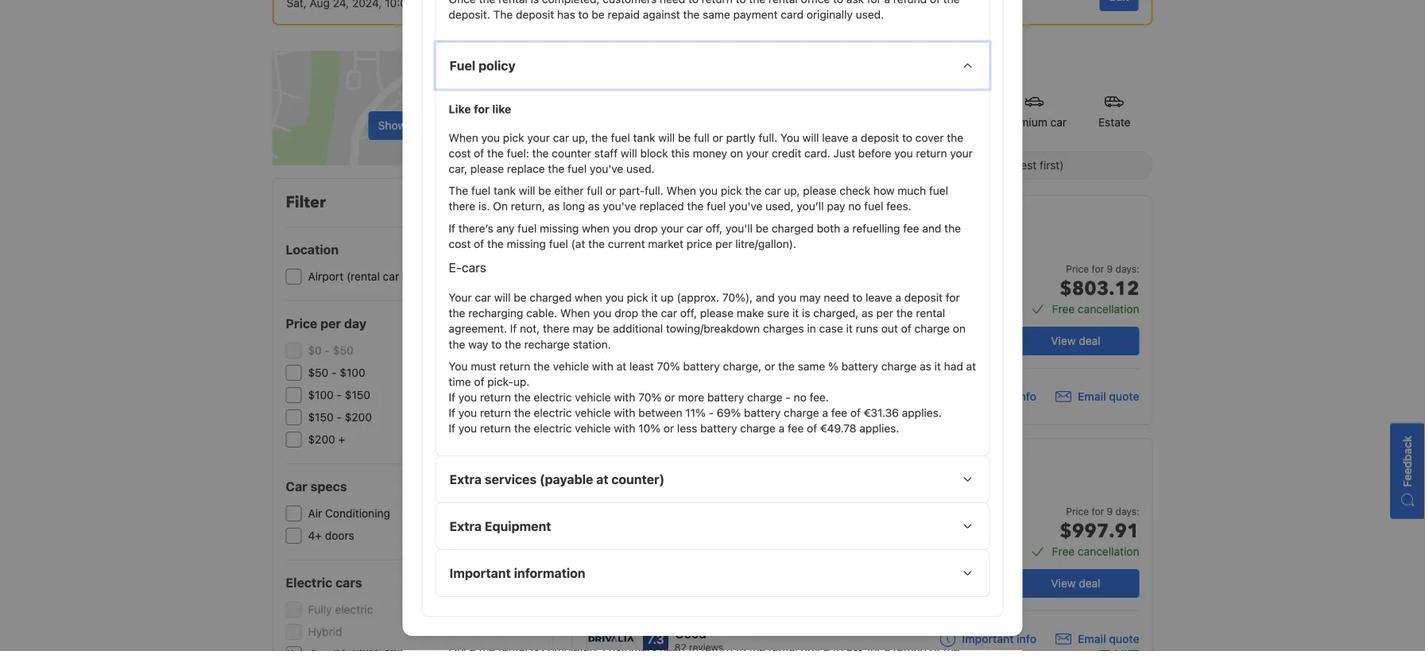 Task type: vqa. For each thing, say whether or not it's contained in the screenshot.
1st 9 from the bottom of the page
yes



Task type: locate. For each thing, give the bounding box(es) containing it.
cost inside if there's any fuel missing when you drop your car off, you'll be charged both a refuelling fee and the cost of the missing fuel (at the current market price per litre/gallon).
[[449, 237, 471, 250]]

full right the either on the left of page
[[587, 184, 603, 197]]

please inside 'your car will be charged when you pick it up (approx. 70%), and you may need to leave a deposit for the recharging cable. when you drop the car off, please make sure it is charged, as per the rental agreement. if not, there may be additional towing/breakdown charges in case it runs out of charge on the way to the recharge station.'
[[700, 307, 734, 320]]

extra for extra equipment
[[450, 519, 482, 534]]

0 vertical spatial may
[[800, 291, 821, 304]]

days: inside the price for 9 days: $803.12
[[1116, 263, 1140, 274]]

1 horizontal spatial need
[[824, 291, 850, 304]]

view
[[1051, 334, 1076, 347], [1051, 577, 1076, 590]]

price per day
[[286, 316, 367, 331]]

recharging
[[468, 307, 523, 320]]

be inside once the rental is completed, customers need to return to the rental office to ask for a refund of the deposit. the deposit has to be repaid against the same payment card originally used.
[[592, 8, 605, 21]]

1 horizontal spatial at
[[617, 360, 627, 373]]

1 horizontal spatial used.
[[856, 8, 884, 21]]

1 product card group from the top
[[572, 196, 1159, 425]]

cars for electric cars
[[336, 575, 362, 590]]

2 email quote from the top
[[1078, 632, 1140, 646]]

0 vertical spatial $150
[[345, 388, 371, 402]]

price for 9 days: $997.91
[[1060, 506, 1140, 544]]

2 horizontal spatial when
[[667, 184, 696, 197]]

0 horizontal spatial fee
[[788, 422, 804, 435]]

0 vertical spatial extra
[[450, 472, 482, 487]]

0 horizontal spatial deposit
[[516, 8, 554, 21]]

- down $100 - $150
[[337, 411, 342, 424]]

fuel
[[611, 131, 630, 144], [568, 162, 587, 175], [471, 184, 491, 197], [929, 184, 949, 197], [707, 200, 726, 213], [864, 200, 884, 213], [518, 222, 537, 235], [549, 237, 568, 250]]

0 horizontal spatial there
[[449, 200, 476, 213]]

full inside the fuel tank will be either full or part-full. when you pick the car up, please check how much fuel there is. on return, as long as you've replaced the fuel you've used, you'll pay no fuel fees.
[[587, 184, 603, 197]]

to left cover
[[902, 131, 913, 144]]

view for $803.12
[[1051, 334, 1076, 347]]

for inside price for 9 days: $997.91
[[1092, 506, 1104, 517]]

1 vertical spatial days:
[[1116, 506, 1140, 517]]

view down "$997.91"
[[1051, 577, 1076, 590]]

price inside the price for 9 days: $803.12
[[1066, 263, 1089, 274]]

please up the you'll
[[803, 184, 837, 197]]

electric up 'extra services (payable at counter)'
[[534, 422, 572, 435]]

10%
[[639, 422, 661, 435]]

email quote button
[[1056, 389, 1140, 405], [1056, 631, 1140, 647]]

days: for $997.91
[[1116, 506, 1140, 517]]

return
[[702, 0, 733, 6], [916, 147, 947, 160], [499, 360, 531, 373], [480, 391, 511, 404], [480, 406, 511, 419], [480, 422, 511, 435]]

2 horizontal spatial at
[[967, 360, 976, 373]]

1 vertical spatial cost
[[449, 237, 471, 250]]

suv down 'you'll'
[[726, 239, 758, 261]]

3 large bags up center at the bottom right of page
[[745, 540, 812, 553]]

2 mileage from the top
[[936, 540, 976, 553]]

need inside 'your car will be charged when you pick it up (approx. 70%), and you may need to leave a deposit for the recharging cable. when you drop the car off, please make sure it is charged, as per the rental agreement. if not, there may be additional towing/breakdown charges in case it runs out of charge on the way to the recharge station.'
[[824, 291, 850, 304]]

1 cost from the top
[[449, 147, 471, 160]]

and
[[923, 222, 942, 235], [756, 291, 775, 304]]

unlimited for $803.12
[[884, 298, 933, 311]]

up, inside "when you pick your car up, the fuel tank will be full or partly full. you will leave a deposit to cover the cost of the fuel: the counter staff will block this money on your credit card. just before you return your car, please replace the fuel you've used."
[[572, 131, 588, 144]]

0 vertical spatial full
[[694, 131, 710, 144]]

1 days: from the top
[[1116, 263, 1140, 274]]

1 horizontal spatial full
[[694, 131, 710, 144]]

1 mileage from the top
[[936, 298, 976, 311]]

extra left services at the bottom
[[450, 472, 482, 487]]

information
[[514, 566, 586, 581]]

partly
[[726, 131, 756, 144]]

2 important info button from the top
[[940, 631, 1037, 647]]

0 vertical spatial product card group
[[572, 196, 1159, 425]]

1 important info button from the top
[[940, 389, 1037, 405]]

please up towing/breakdown
[[700, 307, 734, 320]]

customers
[[603, 0, 657, 6]]

the down car,
[[449, 184, 468, 197]]

free cancellation down "$997.91"
[[1052, 545, 1140, 558]]

price inside price for 9 days: $997.91
[[1066, 506, 1089, 517]]

1 unlimited from the top
[[884, 298, 933, 311]]

on inside show on map button
[[409, 119, 422, 132]]

and up sure
[[756, 291, 775, 304]]

for left like
[[474, 102, 490, 116]]

car inside the fuel tank will be either full or part-full. when you pick the car up, please check how much fuel there is. on return, as long as you've replaced the fuel you've used, you'll pay no fuel fees.
[[765, 184, 781, 197]]

2 email quote button from the top
[[1056, 631, 1140, 647]]

email quote for $997.91
[[1078, 632, 1140, 646]]

email quote
[[1078, 390, 1140, 403], [1078, 632, 1140, 646]]

air
[[308, 507, 322, 520]]

be left repaid
[[592, 8, 605, 21]]

1 vertical spatial deal
[[1079, 577, 1101, 590]]

sort by
[[572, 159, 610, 172]]

cancellation for $997.91
[[1078, 545, 1140, 558]]

cancellation down $803.12
[[1078, 303, 1140, 316]]

be up the "cable."
[[514, 291, 527, 304]]

1 vertical spatial full
[[587, 184, 603, 197]]

0 horizontal spatial full.
[[645, 184, 664, 197]]

be up "station."
[[597, 322, 610, 335]]

2 view deal button from the top
[[1013, 569, 1140, 598]]

1 vertical spatial unlimited mileage
[[884, 540, 976, 553]]

fee down the fees.
[[903, 222, 920, 235]]

free down "$997.91"
[[1052, 545, 1075, 558]]

2 free cancellation from the top
[[1052, 545, 1140, 558]]

for for like for like
[[474, 102, 490, 116]]

per inside if there's any fuel missing when you drop your car off, you'll be charged both a refuelling fee and the cost of the missing fuel (at the current market price per litre/gallon).
[[716, 237, 733, 250]]

1 horizontal spatial per
[[716, 237, 733, 250]]

plug-
[[730, 455, 754, 466]]

full inside "when you pick your car up, the fuel tank will be full or partly full. you will leave a deposit to cover the cost of the fuel: the counter staff will block this money on your credit card. just before you return your car, please replace the fuel you've used."
[[694, 131, 710, 144]]

unlimited mileage
[[884, 298, 976, 311], [884, 540, 976, 553]]

0 vertical spatial deal
[[1079, 334, 1101, 347]]

view deal
[[1051, 334, 1101, 347], [1051, 577, 1101, 590]]

days: inside price for 9 days: $997.91
[[1116, 506, 1140, 517]]

no left the fee.
[[794, 391, 807, 404]]

3 large bags for $997.91
[[745, 540, 812, 553]]

2 important info from the top
[[962, 632, 1037, 646]]

supplied by avis image
[[587, 385, 636, 409]]

leave up out
[[866, 291, 893, 304]]

deposit inside once the rental is completed, customers need to return to the rental office to ask for a refund of the deposit. the deposit has to be repaid against the same payment card originally used.
[[516, 8, 554, 21]]

when inside if there's any fuel missing when you drop your car off, you'll be charged both a refuelling fee and the cost of the missing fuel (at the current market price per litre/gallon).
[[582, 222, 610, 235]]

rental inside 'your car will be charged when you pick it up (approx. 70%), and you may need to leave a deposit for the recharging cable. when you drop the car off, please make sure it is charged, as per the rental agreement. if not, there may be additional towing/breakdown charges in case it runs out of charge on the way to the recharge station.'
[[916, 307, 945, 320]]

free cancellation for $803.12
[[1052, 303, 1140, 316]]

car
[[286, 479, 308, 494], [726, 585, 741, 596]]

premium
[[1002, 116, 1048, 129]]

leave inside 'your car will be charged when you pick it up (approx. 70%), and you may need to leave a deposit for the recharging cable. when you drop the car off, please make sure it is charged, as per the rental agreement. if not, there may be additional towing/breakdown charges in case it runs out of charge on the way to the recharge station.'
[[866, 291, 893, 304]]

when
[[449, 131, 479, 144], [667, 184, 696, 197], [560, 307, 590, 320]]

large
[[755, 298, 784, 311], [755, 540, 784, 553]]

or right charge,
[[765, 360, 775, 373]]

recommended
[[714, 159, 791, 172]]

1 horizontal spatial please
[[700, 307, 734, 320]]

it left had
[[935, 360, 941, 373]]

will up the recharging
[[494, 291, 511, 304]]

air conditioning
[[308, 507, 390, 520]]

days: for $803.12
[[1116, 263, 1140, 274]]

fee
[[903, 222, 920, 235], [831, 406, 848, 419], [788, 422, 804, 435]]

1 vertical spatial there
[[543, 322, 570, 335]]

car for car specs
[[286, 479, 308, 494]]

please right car,
[[471, 162, 504, 175]]

email quote button for $997.91
[[1056, 631, 1140, 647]]

the
[[479, 0, 496, 6], [749, 0, 766, 6], [944, 0, 960, 6], [683, 8, 700, 21], [591, 131, 608, 144], [947, 131, 964, 144], [487, 147, 504, 160], [532, 147, 549, 160], [548, 162, 565, 175], [745, 184, 762, 197], [687, 200, 704, 213], [945, 222, 961, 235], [487, 237, 504, 250], [588, 237, 605, 250], [449, 307, 465, 320], [642, 307, 658, 320], [897, 307, 913, 320], [449, 338, 465, 351], [505, 338, 521, 351], [534, 360, 550, 373], [778, 360, 795, 373], [514, 391, 531, 404], [514, 406, 531, 419], [514, 422, 531, 435]]

0 horizontal spatial when
[[449, 131, 479, 144]]

0 vertical spatial pick
[[503, 131, 524, 144]]

0 vertical spatial email quote button
[[1056, 389, 1140, 405]]

important information
[[450, 566, 586, 581]]

3 up rome at the right of the page
[[745, 298, 752, 311]]

center)
[[402, 270, 439, 283]]

$150 - $200
[[308, 411, 372, 424]]

email for $997.91
[[1078, 632, 1106, 646]]

need up charged,
[[824, 291, 850, 304]]

1 email quote button from the top
[[1056, 389, 1140, 405]]

view for $997.91
[[1051, 577, 1076, 590]]

as inside 'your car will be charged when you pick it up (approx. 70%), and you may need to leave a deposit for the recharging cable. when you drop the car off, please make sure it is charged, as per the rental agreement. if not, there may be additional towing/breakdown charges in case it runs out of charge on the way to the recharge station.'
[[862, 307, 874, 320]]

deposit inside 'your car will be charged when you pick it up (approx. 70%), and you may need to leave a deposit for the recharging cable. when you drop the car off, please make sure it is charged, as per the rental agreement. if not, there may be additional towing/breakdown charges in case it runs out of charge on the way to the recharge station.'
[[905, 291, 943, 304]]

when up replaced
[[667, 184, 696, 197]]

counter)
[[612, 472, 665, 487]]

fuel up staff
[[611, 131, 630, 144]]

you inside the fuel tank will be either full or part-full. when you pick the car up, please check how much fuel there is. on return, as long as you've replaced the fuel you've used, you'll pay no fuel fees.
[[699, 184, 718, 197]]

$803.12
[[1060, 275, 1140, 302]]

1 bags from the top
[[787, 298, 812, 311]]

the inside once the rental is completed, customers need to return to the rental office to ask for a refund of the deposit. the deposit has to be repaid against the same payment card originally used.
[[493, 8, 513, 21]]

return,
[[511, 200, 545, 213]]

for right ideal
[[754, 212, 766, 223]]

cost down there's
[[449, 237, 471, 250]]

2 view deal from the top
[[1051, 577, 1101, 590]]

be inside "when you pick your car up, the fuel tank will be full or partly full. you will leave a deposit to cover the cost of the fuel: the counter staff will block this money on your credit card. just before you return your car, please replace the fuel you've used."
[[678, 131, 691, 144]]

1 horizontal spatial charged
[[772, 222, 814, 235]]

return inside once the rental is completed, customers need to return to the rental office to ask for a refund of the deposit. the deposit has to be repaid against the same payment card originally used.
[[702, 0, 733, 6]]

view deal down "$997.91"
[[1051, 577, 1101, 590]]

0 horizontal spatial $150
[[308, 411, 334, 424]]

1 vertical spatial bags
[[787, 540, 812, 553]]

extra left the equipment
[[450, 519, 482, 534]]

2 deal from the top
[[1079, 577, 1101, 590]]

- right 11%
[[709, 406, 714, 419]]

per left day
[[320, 316, 341, 331]]

3 large bags for $803.12
[[745, 298, 812, 311]]

cars up your
[[462, 260, 486, 275]]

1 vertical spatial applies.
[[860, 422, 900, 435]]

there up recharge
[[543, 322, 570, 335]]

$50 up $50 - $100
[[333, 344, 354, 357]]

2 suv from the top
[[726, 482, 758, 504]]

1 horizontal spatial tank
[[633, 131, 656, 144]]

e-cars
[[449, 260, 486, 275]]

as inside you must return the vehicle with at least 70% battery charge, or the same % battery charge as it had at time of pick-up. if you return the electric vehicle with 70% or more battery charge - no fee. if you return the electric vehicle with between 11% - 69% battery charge a fee of €31.36 applies. if you return the electric vehicle with 10% or less battery charge a fee of €49.78 applies.
[[920, 360, 932, 373]]

2 unlimited from the top
[[884, 540, 933, 553]]

be inside if there's any fuel missing when you drop your car off, you'll be charged both a refuelling fee and the cost of the missing fuel (at the current market price per litre/gallon).
[[756, 222, 769, 235]]

for right ask
[[867, 0, 882, 6]]

no inside you must return the vehicle with at least 70% battery charge, or the same % battery charge as it had at time of pick-up. if you return the electric vehicle with 70% or more battery charge - no fee. if you return the electric vehicle with between 11% - 69% battery charge a fee of €31.36 applies. if you return the electric vehicle with 10% or less battery charge a fee of €49.78 applies.
[[794, 391, 807, 404]]

please
[[471, 162, 504, 175], [803, 184, 837, 197], [700, 307, 734, 320]]

fee.
[[810, 391, 829, 404]]

1 suv from the top
[[726, 239, 758, 261]]

1 horizontal spatial $150
[[345, 388, 371, 402]]

be up "return,"
[[538, 184, 551, 197]]

1 vertical spatial view deal button
[[1013, 569, 1140, 598]]

it inside you must return the vehicle with at least 70% battery charge, or the same % battery charge as it had at time of pick-up. if you return the electric vehicle with 70% or more battery charge - no fee. if you return the electric vehicle with between 11% - 69% battery charge a fee of €31.36 applies. if you return the electric vehicle with 10% or less battery charge a fee of €49.78 applies.
[[935, 360, 941, 373]]

between
[[639, 406, 683, 419]]

suv jeep compass or similar
[[726, 239, 871, 261]]

1 horizontal spatial on
[[731, 147, 743, 160]]

when inside 'your car will be charged when you pick it up (approx. 70%), and you may need to leave a deposit for the recharging cable. when you drop the car off, please make sure it is charged, as per the rental agreement. if not, there may be additional towing/breakdown charges in case it runs out of charge on the way to the recharge station.'
[[575, 291, 602, 304]]

1 important info from the top
[[962, 390, 1037, 403]]

or inside "when you pick your car up, the fuel tank will be full or partly full. you will leave a deposit to cover the cost of the fuel: the counter staff will block this money on your credit card. just before you return your car, please replace the fuel you've used."
[[713, 131, 723, 144]]

1 vertical spatial and
[[756, 291, 775, 304]]

1 vertical spatial mileage
[[936, 540, 976, 553]]

be up this
[[678, 131, 691, 144]]

at right had
[[967, 360, 976, 373]]

more
[[678, 391, 705, 404]]

2 3 large bags from the top
[[745, 540, 812, 553]]

of inside "when you pick your car up, the fuel tank will be full or partly full. you will leave a deposit to cover the cost of the fuel: the counter staff will block this money on your credit card. just before you return your car, please replace the fuel you've used."
[[474, 147, 484, 160]]

off, down '(approx.'
[[680, 307, 697, 320]]

0 vertical spatial up,
[[572, 131, 588, 144]]

there inside the fuel tank will be either full or part-full. when you pick the car up, please check how much fuel there is. on return, as long as you've replaced the fuel you've used, you'll pay no fuel fees.
[[449, 200, 476, 213]]

for up $803.12
[[1092, 263, 1104, 274]]

1 view deal button from the top
[[1013, 327, 1140, 355]]

1 vertical spatial when
[[667, 184, 696, 197]]

1 vertical spatial need
[[824, 291, 850, 304]]

1 vertical spatial no
[[794, 391, 807, 404]]

current
[[608, 237, 645, 250]]

2 9 from the top
[[1107, 506, 1113, 517]]

or inside the fuel tank will be either full or part-full. when you pick the car up, please check how much fuel there is. on return, as long as you've replaced the fuel you've used, you'll pay no fuel fees.
[[606, 184, 616, 197]]

for inside the price for 9 days: $803.12
[[1092, 263, 1104, 274]]

0 vertical spatial unlimited mileage
[[884, 298, 976, 311]]

1 horizontal spatial the
[[493, 8, 513, 21]]

bags
[[787, 298, 812, 311], [787, 540, 812, 553]]

0 vertical spatial view deal button
[[1013, 327, 1140, 355]]

1 vertical spatial large
[[755, 540, 784, 553]]

is
[[531, 0, 539, 6], [802, 307, 811, 320]]

like for like
[[449, 102, 511, 116]]

be up litre/gallon).
[[756, 222, 769, 235]]

$100
[[340, 366, 366, 379], [308, 388, 334, 402]]

you've inside "when you pick your car up, the fuel tank will be full or partly full. you will leave a deposit to cover the cost of the fuel: the counter staff will block this money on your credit card. just before you return your car, please replace the fuel you've used."
[[590, 162, 624, 175]]

be inside the fuel tank will be either full or part-full. when you pick the car up, please check how much fuel there is. on return, as long as you've replaced the fuel you've used, you'll pay no fuel fees.
[[538, 184, 551, 197]]

0 horizontal spatial applies.
[[860, 422, 900, 435]]

9 inside the price for 9 days: $803.12
[[1107, 263, 1113, 274]]

days: up $803.12
[[1116, 263, 1140, 274]]

on up had
[[953, 322, 966, 335]]

bags for $803.12
[[787, 298, 812, 311]]

suv for suv jeep compass or similar
[[726, 239, 758, 261]]

2 vertical spatial please
[[700, 307, 734, 320]]

2 view from the top
[[1051, 577, 1076, 590]]

1 email quote from the top
[[1078, 390, 1140, 403]]

on left the 'map'
[[409, 119, 422, 132]]

or left similar
[[830, 245, 839, 256]]

1 horizontal spatial airport
[[811, 325, 848, 338]]

2 days: from the top
[[1116, 506, 1140, 517]]

0 horizontal spatial no
[[794, 391, 807, 404]]

0 vertical spatial car
[[286, 479, 308, 494]]

important info button for $803.12
[[940, 389, 1037, 405]]

9 inside price for 9 days: $997.91
[[1107, 506, 1113, 517]]

1 vertical spatial important info button
[[940, 631, 1037, 647]]

for inside once the rental is completed, customers need to return to the rental office to ask for a refund of the deposit. the deposit has to be repaid against the same payment card originally used.
[[867, 0, 882, 6]]

a inside 'your car will be charged when you pick it up (approx. 70%), and you may need to leave a deposit for the recharging cable. when you drop the car off, please make sure it is charged, as per the rental agreement. if not, there may be additional towing/breakdown charges in case it runs out of charge on the way to the recharge station.'
[[896, 291, 902, 304]]

0 vertical spatial applies.
[[902, 406, 942, 419]]

this
[[671, 147, 690, 160]]

2 cost from the top
[[449, 237, 471, 250]]

0 vertical spatial suv
[[726, 239, 758, 261]]

1 9 from the top
[[1107, 263, 1113, 274]]

2 extra from the top
[[450, 519, 482, 534]]

view deal button
[[1013, 327, 1140, 355], [1013, 569, 1140, 598]]

0 vertical spatial info
[[1017, 390, 1037, 403]]

you
[[781, 131, 800, 144], [449, 360, 468, 373]]

ask
[[847, 0, 864, 6]]

1 vertical spatial important info
[[962, 632, 1037, 646]]

1 horizontal spatial off,
[[706, 222, 723, 235]]

1 deal from the top
[[1079, 334, 1101, 347]]

0 vertical spatial fee
[[903, 222, 920, 235]]

0 vertical spatial and
[[923, 222, 942, 235]]

2 bags from the top
[[787, 540, 812, 553]]

2 large from the top
[[755, 540, 784, 553]]

0 vertical spatial important info button
[[940, 389, 1037, 405]]

0 vertical spatial when
[[582, 222, 610, 235]]

your car will be charged when you pick it up (approx. 70%), and you may need to leave a deposit for the recharging cable. when you drop the car off, please make sure it is charged, as per the rental agreement. if not, there may be additional towing/breakdown charges in case it runs out of charge on the way to the recharge station.
[[449, 291, 966, 351]]

charge down out
[[882, 360, 917, 373]]

3 for $803.12
[[745, 298, 752, 311]]

cost inside "when you pick your car up, the fuel tank will be full or partly full. you will leave a deposit to cover the cost of the fuel: the counter staff will block this money on your credit card. just before you return your car, please replace the fuel you've used."
[[449, 147, 471, 160]]

1 vertical spatial you
[[449, 360, 468, 373]]

2 horizontal spatial deposit
[[905, 291, 943, 304]]

in left case
[[807, 322, 816, 335]]

1 unlimited mileage from the top
[[884, 298, 976, 311]]

of inside once the rental is completed, customers need to return to the rental office to ask for a refund of the deposit. the deposit has to be repaid against the same payment card originally used.
[[930, 0, 941, 6]]

70%),
[[723, 291, 753, 304]]

price for price (lowest first)
[[971, 159, 997, 172]]

pick left the up on the left top of the page
[[627, 291, 648, 304]]

when inside "when you pick your car up, the fuel tank will be full or partly full. you will leave a deposit to cover the cost of the fuel: the counter staff will block this money on your credit card. just before you return your car, please replace the fuel you've used."
[[449, 131, 479, 144]]

by
[[598, 159, 610, 172]]

1 horizontal spatial there
[[543, 322, 570, 335]]

free cancellation
[[1052, 303, 1140, 316], [1052, 545, 1140, 558]]

free cancellation for $997.91
[[1052, 545, 1140, 558]]

1 vertical spatial cars
[[336, 575, 362, 590]]

in left the hybrid
[[754, 455, 762, 466]]

full up the money
[[694, 131, 710, 144]]

battery
[[683, 360, 720, 373], [842, 360, 879, 373], [708, 391, 744, 404], [744, 406, 781, 419], [701, 422, 737, 435]]

up.
[[514, 375, 530, 388]]

2 3 from the top
[[745, 540, 752, 553]]

deposit for when you pick your car up, the fuel tank will be full or partly full. you will leave a deposit to cover the cost of the fuel: the counter staff will block this money on your credit card. just before you return your car, please replace the fuel you've used.
[[861, 131, 899, 144]]

you inside "when you pick your car up, the fuel tank will be full or partly full. you will leave a deposit to cover the cost of the fuel: the counter staff will block this money on your credit card. just before you return your car, please replace the fuel you've used."
[[781, 131, 800, 144]]

applies.
[[902, 406, 942, 419], [860, 422, 900, 435]]

or up the money
[[713, 131, 723, 144]]

1 vertical spatial drop
[[615, 307, 639, 320]]

car up 'used,'
[[765, 184, 781, 197]]

same inside you must return the vehicle with at least 70% battery charge, or the same % battery charge as it had at time of pick-up. if you return the electric vehicle with 70% or more battery charge - no fee. if you return the electric vehicle with between 11% - 69% battery charge a fee of €31.36 applies. if you return the electric vehicle with 10% or less battery charge a fee of €49.78 applies.
[[798, 360, 826, 373]]

cars for e-cars
[[462, 260, 486, 275]]

used. down block
[[627, 162, 655, 175]]

(lowest
[[1000, 159, 1037, 172]]

day
[[344, 316, 367, 331]]

1 large from the top
[[755, 298, 784, 311]]

1 info from the top
[[1017, 390, 1037, 403]]

pick inside "when you pick your car up, the fuel tank will be full or partly full. you will leave a deposit to cover the cost of the fuel: the counter staff will block this money on your credit card. just before you return your car, please replace the fuel you've used."
[[503, 131, 524, 144]]

1 vertical spatial same
[[798, 360, 826, 373]]

0 horizontal spatial used.
[[627, 162, 655, 175]]

1 3 from the top
[[745, 298, 752, 311]]

both
[[817, 222, 841, 235]]

product card group
[[572, 196, 1159, 425], [572, 438, 1159, 651]]

info
[[1017, 390, 1037, 403], [1017, 632, 1037, 646]]

deal down $803.12
[[1079, 334, 1101, 347]]

$50 down "$0"
[[308, 366, 329, 379]]

1 vertical spatial email
[[1078, 632, 1106, 646]]

a up out
[[896, 291, 902, 304]]

or
[[713, 131, 723, 144], [606, 184, 616, 197], [830, 245, 839, 256], [765, 360, 775, 373], [665, 391, 675, 404], [664, 422, 674, 435]]

pick-up date element
[[287, 0, 434, 11]]

1 email from the top
[[1078, 390, 1106, 403]]

product card group containing $803.12
[[572, 196, 1159, 425]]

need up against
[[660, 0, 685, 6]]

1 extra from the top
[[450, 472, 482, 487]]

0 vertical spatial cost
[[449, 147, 471, 160]]

1 3 large bags from the top
[[745, 298, 812, 311]]

email quote button for $803.12
[[1056, 389, 1140, 405]]

charged inside if there's any fuel missing when you drop your car off, you'll be charged both a refuelling fee and the cost of the missing fuel (at the current market price per litre/gallon).
[[772, 222, 814, 235]]

will
[[659, 131, 675, 144], [803, 131, 819, 144], [621, 147, 637, 160], [519, 184, 535, 197], [494, 291, 511, 304]]

charges
[[763, 322, 804, 335]]

9 for $803.12
[[1107, 263, 1113, 274]]

large for $803.12
[[755, 298, 784, 311]]

0 vertical spatial cars
[[462, 260, 486, 275]]

price (lowest first)
[[971, 159, 1064, 172]]

2 unlimited mileage from the top
[[884, 540, 976, 553]]

car right premium
[[1051, 116, 1067, 129]]

2 product card group from the top
[[572, 438, 1159, 651]]

charged inside 'your car will be charged when you pick it up (approx. 70%), and you may need to leave a deposit for the recharging cable. when you drop the car off, please make sure it is charged, as per the rental agreement. if not, there may be additional towing/breakdown charges in case it runs out of charge on the way to the recharge station.'
[[530, 291, 572, 304]]

full. up credit
[[759, 131, 778, 144]]

charged,
[[814, 307, 859, 320]]

a inside "when you pick your car up, the fuel tank will be full or partly full. you will leave a deposit to cover the cost of the fuel: the counter staff will block this money on your credit card. just before you return your car, please replace the fuel you've used."
[[852, 131, 858, 144]]

$50
[[333, 344, 354, 357], [308, 366, 329, 379]]

0 vertical spatial need
[[660, 0, 685, 6]]

full.
[[759, 131, 778, 144], [645, 184, 664, 197]]

0 horizontal spatial you
[[449, 360, 468, 373]]

1 vertical spatial tank
[[494, 184, 516, 197]]

of right out
[[901, 322, 912, 335]]

0 horizontal spatial in
[[754, 455, 762, 466]]

1 vertical spatial the
[[449, 184, 468, 197]]

on inside "when you pick your car up, the fuel tank will be full or partly full. you will leave a deposit to cover the cost of the fuel: the counter staff will block this money on your credit card. just before you return your car, please replace the fuel you've used."
[[731, 147, 743, 160]]

email for $803.12
[[1078, 390, 1106, 403]]

pick up fuel:
[[503, 131, 524, 144]]

price for price for 9 days: $997.91
[[1066, 506, 1089, 517]]

tank up on
[[494, 184, 516, 197]]

- right "$0"
[[325, 344, 330, 357]]

1 free from the top
[[1052, 303, 1075, 316]]

used. down ask
[[856, 8, 884, 21]]

additional
[[613, 322, 663, 335]]

deposit
[[516, 8, 554, 21], [861, 131, 899, 144], [905, 291, 943, 304]]

1 cancellation from the top
[[1078, 303, 1140, 316]]

3
[[745, 298, 752, 311], [745, 540, 752, 553]]

2 horizontal spatial please
[[803, 184, 837, 197]]

3 large bags up charges
[[745, 298, 812, 311]]

free for $997.91
[[1052, 545, 1075, 558]]

part-
[[619, 184, 645, 197]]

0 horizontal spatial full
[[587, 184, 603, 197]]

1 quote from the top
[[1109, 390, 1140, 403]]

1 vertical spatial info
[[1017, 632, 1037, 646]]

either
[[554, 184, 584, 197]]

on
[[493, 200, 508, 213]]

you inside you must return the vehicle with at least 70% battery charge, or the same % battery charge as it had at time of pick-up. if you return the electric vehicle with 70% or more battery charge - no fee. if you return the electric vehicle with between 11% - 69% battery charge a fee of €31.36 applies. if you return the electric vehicle with 10% or less battery charge a fee of €49.78 applies.
[[449, 360, 468, 373]]

1 horizontal spatial is
[[802, 307, 811, 320]]

0 horizontal spatial leave
[[822, 131, 849, 144]]

1 view from the top
[[1051, 334, 1076, 347]]

1 vertical spatial extra
[[450, 519, 482, 534]]

$150
[[345, 388, 371, 402], [308, 411, 334, 424]]

2 free from the top
[[1052, 545, 1075, 558]]

0 horizontal spatial pick
[[503, 131, 524, 144]]

$0 - $50
[[308, 344, 354, 357]]

1 vertical spatial airport
[[811, 325, 848, 338]]

electric down recharge
[[534, 391, 572, 404]]

be
[[592, 8, 605, 21], [678, 131, 691, 144], [538, 184, 551, 197], [756, 222, 769, 235], [514, 291, 527, 304], [597, 322, 610, 335]]

1 vertical spatial is
[[802, 307, 811, 320]]

1 vertical spatial when
[[575, 291, 602, 304]]

charge right out
[[915, 322, 950, 335]]

fee up €49.78
[[831, 406, 848, 419]]

fuel up is.
[[471, 184, 491, 197]]

0 horizontal spatial may
[[573, 322, 594, 335]]

airport
[[308, 270, 344, 283], [811, 325, 848, 338]]

price inside "sort by" element
[[971, 159, 997, 172]]

clear all filters
[[466, 195, 540, 208]]

free down $803.12
[[1052, 303, 1075, 316]]

pick up ideal
[[721, 184, 742, 197]]

1 vertical spatial $50
[[308, 366, 329, 379]]

for
[[867, 0, 882, 6], [474, 102, 490, 116], [754, 212, 766, 223], [1092, 263, 1104, 274], [946, 291, 960, 304], [1092, 506, 1104, 517]]

1 horizontal spatial pick
[[627, 291, 648, 304]]

deal
[[1079, 334, 1101, 347], [1079, 577, 1101, 590]]

fully electric
[[308, 603, 373, 616]]

deposit inside "when you pick your car up, the fuel tank will be full or partly full. you will leave a deposit to cover the cost of the fuel: the counter staff will block this money on your credit card. just before you return your car, please replace the fuel you've used."
[[861, 131, 899, 144]]

- for $150
[[337, 388, 342, 402]]

car
[[1051, 116, 1067, 129], [553, 131, 569, 144], [765, 184, 781, 197], [687, 222, 703, 235], [383, 270, 399, 283], [475, 291, 491, 304], [661, 307, 677, 320]]

$0
[[308, 344, 322, 357]]

2 quote from the top
[[1109, 632, 1140, 646]]

1 view deal from the top
[[1051, 334, 1101, 347]]

no down check
[[849, 200, 861, 213]]

charge inside 'your car will be charged when you pick it up (approx. 70%), and you may need to leave a deposit for the recharging cable. when you drop the car off, please make sure it is charged, as per the rental agreement. if not, there may be additional towing/breakdown charges in case it runs out of charge on the way to the recharge station.'
[[915, 322, 950, 335]]

estate button
[[1083, 83, 1147, 140]]

1 vertical spatial cancellation
[[1078, 545, 1140, 558]]

per inside 'your car will be charged when you pick it up (approx. 70%), and you may need to leave a deposit for the recharging cable. when you drop the car off, please make sure it is charged, as per the rental agreement. if not, there may be additional towing/breakdown charges in case it runs out of charge on the way to the recharge station.'
[[877, 307, 894, 320]]

when up (at
[[582, 222, 610, 235]]

you inside if there's any fuel missing when you drop your car off, you'll be charged both a refuelling fee and the cost of the missing fuel (at the current market price per litre/gallon).
[[613, 222, 631, 235]]

1 free cancellation from the top
[[1052, 303, 1140, 316]]

view deal button for $997.91
[[1013, 569, 1140, 598]]

1 horizontal spatial you
[[781, 131, 800, 144]]

when for you
[[575, 291, 602, 304]]

there left is.
[[449, 200, 476, 213]]

per down 'you'll'
[[716, 237, 733, 250]]

car left center at the bottom right of page
[[726, 585, 741, 596]]

0 horizontal spatial per
[[320, 316, 341, 331]]

quote for $803.12
[[1109, 390, 1140, 403]]

up, inside the fuel tank will be either full or part-full. when you pick the car up, please check how much fuel there is. on return, as long as you've replaced the fuel you've used, you'll pay no fuel fees.
[[784, 184, 800, 197]]

same
[[703, 8, 730, 21], [798, 360, 826, 373]]

your inside if there's any fuel missing when you drop your car off, you'll be charged both a refuelling fee and the cost of the missing fuel (at the current market price per litre/gallon).
[[661, 222, 684, 235]]

0 vertical spatial mileage
[[936, 298, 976, 311]]

same left payment
[[703, 8, 730, 21]]

1 vertical spatial full.
[[645, 184, 664, 197]]

0 horizontal spatial cars
[[336, 575, 362, 590]]

2 cancellation from the top
[[1078, 545, 1140, 558]]

tank inside the fuel tank will be either full or part-full. when you pick the car up, please check how much fuel there is. on return, as long as you've replaced the fuel you've used, you'll pay no fuel fees.
[[494, 184, 516, 197]]

is up rome ciampino airport
[[802, 307, 811, 320]]

2 email from the top
[[1078, 632, 1106, 646]]

battery right 69%
[[744, 406, 781, 419]]

as
[[548, 200, 560, 213], [588, 200, 600, 213], [862, 307, 874, 320], [920, 360, 932, 373]]

leave inside "when you pick your car up, the fuel tank will be full or partly full. you will leave a deposit to cover the cost of the fuel: the counter staff will block this money on your credit card. just before you return your car, please replace the fuel you've used."
[[822, 131, 849, 144]]

you've down staff
[[590, 162, 624, 175]]

fuel right "much"
[[929, 184, 949, 197]]



Task type: describe. For each thing, give the bounding box(es) containing it.
1 vertical spatial missing
[[507, 237, 546, 250]]

airport (rental car center)
[[308, 270, 439, 283]]

rental left center at the bottom right of page
[[744, 585, 770, 596]]

as right long
[[588, 200, 600, 213]]

money
[[693, 147, 728, 160]]

electric right fully
[[335, 603, 373, 616]]

mileage for $803.12
[[936, 298, 976, 311]]

to right 'has'
[[579, 8, 589, 21]]

- left the fee.
[[786, 391, 791, 404]]

deposit for your car will be charged when you pick it up (approx. 70%), and you may need to leave a deposit for the recharging cable. when you drop the car off, please make sure it is charged, as per the rental agreement. if not, there may be additional towing/breakdown charges in case it runs out of charge on the way to the recharge station.
[[905, 291, 943, 304]]

originally
[[807, 8, 853, 21]]

any
[[497, 222, 515, 235]]

must
[[471, 360, 496, 373]]

of left €49.78
[[807, 422, 817, 435]]

unlimited mileage for $803.12
[[884, 298, 976, 311]]

charge down the fee.
[[784, 406, 819, 419]]

office
[[801, 0, 830, 6]]

search summary element
[[272, 0, 1153, 25]]

hybrid
[[765, 455, 793, 466]]

the inside the fuel tank will be either full or part-full. when you pick the car up, please check how much fuel there is. on return, as long as you've replaced the fuel you've used, you'll pay no fuel fees.
[[449, 184, 468, 197]]

1 horizontal spatial $200
[[345, 411, 372, 424]]

unlimited for $997.91
[[884, 540, 933, 553]]

like
[[492, 102, 511, 116]]

battery up more
[[683, 360, 720, 373]]

with down least
[[614, 391, 636, 404]]

important info button for $997.91
[[940, 631, 1037, 647]]

show on map
[[378, 119, 447, 132]]

to right customers
[[688, 0, 699, 6]]

or down the between
[[664, 422, 674, 435]]

view deal for $803.12
[[1051, 334, 1101, 347]]

as left long
[[548, 200, 560, 213]]

car down the up on the left top of the page
[[661, 307, 677, 320]]

1 vertical spatial $150
[[308, 411, 334, 424]]

estate
[[1099, 116, 1131, 129]]

full. inside the fuel tank will be either full or part-full. when you pick the car up, please check how much fuel there is. on return, as long as you've replaced the fuel you've used, you'll pay no fuel fees.
[[645, 184, 664, 197]]

drop inside if there's any fuel missing when you drop your car off, you'll be charged both a refuelling fee and the cost of the missing fuel (at the current market price per litre/gallon).
[[634, 222, 658, 235]]

block
[[640, 147, 668, 160]]

view deal button for $803.12
[[1013, 327, 1140, 355]]

or inside suv jeep compass or similar
[[830, 245, 839, 256]]

price
[[687, 237, 713, 250]]

you've up 'you'll'
[[729, 200, 763, 213]]

(approx.
[[677, 291, 720, 304]]

refuelling
[[853, 222, 900, 235]]

is.
[[479, 200, 490, 213]]

pick inside 'your car will be charged when you pick it up (approx. 70%), and you may need to leave a deposit for the recharging cable. when you drop the car off, please make sure it is charged, as per the rental agreement. if not, there may be additional towing/breakdown charges in case it runs out of charge on the way to the recharge station.'
[[627, 291, 648, 304]]

to right way
[[491, 338, 502, 351]]

return inside "when you pick your car up, the fuel tank will be full or partly full. you will leave a deposit to cover the cost of the fuel: the counter staff will block this money on your credit card. just before you return your car, please replace the fuel you've used."
[[916, 147, 947, 160]]

of up €49.78
[[851, 406, 861, 419]]

leave for card.
[[822, 131, 849, 144]]

battery down 69%
[[701, 422, 737, 435]]

it left the up on the left top of the page
[[651, 291, 658, 304]]

for for price for 9 days: $803.12
[[1092, 263, 1104, 274]]

at inside extra services (payable at counter) dropdown button
[[596, 472, 609, 487]]

is inside 'your car will be charged when you pick it up (approx. 70%), and you may need to leave a deposit for the recharging cable. when you drop the car off, please make sure it is charged, as per the rental agreement. if not, there may be additional towing/breakdown charges in case it runs out of charge on the way to the recharge station.'
[[802, 307, 811, 320]]

used. inside "when you pick your car up, the fuel tank will be full or partly full. you will leave a deposit to cover the cost of the fuel: the counter staff will block this money on your credit card. just before you return your car, please replace the fuel you've used."
[[627, 162, 655, 175]]

feedback button
[[1391, 423, 1426, 519]]

pay
[[827, 200, 846, 213]]

0 vertical spatial 70%
[[657, 360, 680, 373]]

will inside 'your car will be charged when you pick it up (approx. 70%), and you may need to leave a deposit for the recharging cable. when you drop the car off, please make sure it is charged, as per the rental agreement. if not, there may be additional towing/breakdown charges in case it runs out of charge on the way to the recharge station.'
[[494, 291, 511, 304]]

off, inside if there's any fuel missing when you drop your car off, you'll be charged both a refuelling fee and the cost of the missing fuel (at the current market price per litre/gallon).
[[706, 222, 723, 235]]

drop-off date element
[[491, 0, 637, 11]]

it right sure
[[793, 307, 799, 320]]

%
[[829, 360, 839, 373]]

card
[[781, 8, 804, 21]]

fees.
[[887, 200, 912, 213]]

will inside the fuel tank will be either full or part-full. when you pick the car up, please check how much fuel there is. on return, as long as you've replaced the fuel you've used, you'll pay no fuel fees.
[[519, 184, 535, 197]]

1 horizontal spatial may
[[800, 291, 821, 304]]

if inside 'your car will be charged when you pick it up (approx. 70%), and you may need to leave a deposit for the recharging cable. when you drop the car off, please make sure it is charged, as per the rental agreement. if not, there may be additional towing/breakdown charges in case it runs out of charge on the way to the recharge station.'
[[510, 322, 517, 335]]

(rental
[[347, 270, 380, 283]]

case
[[819, 322, 843, 335]]

fuel left (at
[[549, 237, 568, 250]]

before
[[858, 147, 892, 160]]

rental up card
[[769, 0, 798, 6]]

important inside dropdown button
[[450, 566, 511, 581]]

extra services (payable at counter)
[[450, 472, 665, 487]]

0 vertical spatial $100
[[340, 366, 366, 379]]

with down "station."
[[592, 360, 614, 373]]

11%
[[686, 406, 706, 419]]

it left runs
[[846, 322, 853, 335]]

car inside if there's any fuel missing when you drop your car off, you'll be charged both a refuelling fee and the cost of the missing fuel (at the current market price per litre/gallon).
[[687, 222, 703, 235]]

fuel right any in the left of the page
[[518, 222, 537, 235]]

price for price for 9 days: $803.12
[[1066, 263, 1089, 274]]

litre/gallon).
[[736, 237, 797, 250]]

your up fuel:
[[527, 131, 550, 144]]

is inside once the rental is completed, customers need to return to the rental office to ask for a refund of the deposit. the deposit has to be repaid against the same payment card originally used.
[[531, 0, 539, 6]]

if inside if there's any fuel missing when you drop your car off, you'll be charged both a refuelling fee and the cost of the missing fuel (at the current market price per litre/gallon).
[[449, 222, 456, 235]]

1 horizontal spatial $50
[[333, 344, 354, 357]]

9 for $997.91
[[1107, 506, 1113, 517]]

tank inside "when you pick your car up, the fuel tank will be full or partly full. you will leave a deposit to cover the cost of the fuel: the counter staff will block this money on your credit card. just before you return your car, please replace the fuel you've used."
[[633, 131, 656, 144]]

extra services (payable at counter) button
[[436, 456, 989, 502]]

doors
[[325, 529, 354, 542]]

least
[[630, 360, 654, 373]]

in inside 'your car will be charged when you pick it up (approx. 70%), and you may need to leave a deposit for the recharging cable. when you drop the car off, please make sure it is charged, as per the rental agreement. if not, there may be additional towing/breakdown charges in case it runs out of charge on the way to the recharge station.'
[[807, 322, 816, 335]]

used,
[[766, 200, 794, 213]]

deposit.
[[449, 8, 490, 21]]

will right staff
[[621, 147, 637, 160]]

of inside 'your car will be charged when you pick it up (approx. 70%), and you may need to leave a deposit for the recharging cable. when you drop the car off, please make sure it is charged, as per the rental agreement. if not, there may be additional towing/breakdown charges in case it runs out of charge on the way to the recharge station.'
[[901, 322, 912, 335]]

when for (at
[[582, 222, 610, 235]]

need inside once the rental is completed, customers need to return to the rental office to ask for a refund of the deposit. the deposit has to be repaid against the same payment card originally used.
[[660, 0, 685, 6]]

if there's any fuel missing when you drop your car off, you'll be charged both a refuelling fee and the cost of the missing fuel (at the current market price per litre/gallon).
[[449, 222, 961, 250]]

airport inside button
[[811, 325, 848, 338]]

location
[[286, 242, 339, 257]]

electric left supplied by avis image
[[534, 406, 572, 419]]

will up card.
[[803, 131, 819, 144]]

off, inside 'your car will be charged when you pick it up (approx. 70%), and you may need to leave a deposit for the recharging cable. when you drop the car off, please make sure it is charged, as per the rental agreement. if not, there may be additional towing/breakdown charges in case it runs out of charge on the way to the recharge station.'
[[680, 307, 697, 320]]

69%
[[717, 406, 741, 419]]

e-
[[449, 260, 462, 275]]

fuel down counter
[[568, 162, 587, 175]]

car,
[[449, 162, 468, 175]]

used. inside once the rental is completed, customers need to return to the rental office to ask for a refund of the deposit. the deposit has to be repaid against the same payment card originally used.
[[856, 8, 884, 21]]

1 horizontal spatial applies.
[[902, 406, 942, 419]]

0 horizontal spatial $200
[[308, 433, 335, 446]]

email quote for $803.12
[[1078, 390, 1140, 403]]

the fuel tank will be either full or part-full. when you pick the car up, please check how much fuel there is. on return, as long as you've replaced the fuel you've used, you'll pay no fuel fees.
[[449, 184, 949, 213]]

a down the fee.
[[822, 406, 828, 419]]

car inside button
[[1051, 116, 1067, 129]]

quote for $997.91
[[1109, 632, 1140, 646]]

large for $997.91
[[755, 540, 784, 553]]

4+
[[308, 529, 322, 542]]

car rental center
[[726, 585, 801, 596]]

car inside "when you pick your car up, the fuel tank will be full or partly full. you will leave a deposit to cover the cost of the fuel: the counter staff will block this money on your credit card. just before you return your car, please replace the fuel you've used."
[[553, 131, 569, 144]]

3 for $997.91
[[745, 540, 752, 553]]

car for car rental center
[[726, 585, 741, 596]]

cable.
[[526, 307, 557, 320]]

you'll
[[797, 200, 824, 213]]

electric
[[286, 575, 333, 590]]

and inside 'your car will be charged when you pick it up (approx. 70%), and you may need to leave a deposit for the recharging cable. when you drop the car off, please make sure it is charged, as per the rental agreement. if not, there may be additional towing/breakdown charges in case it runs out of charge on the way to the recharge station.'
[[756, 291, 775, 304]]

equipment
[[485, 519, 551, 534]]

completed,
[[542, 0, 600, 6]]

same inside once the rental is completed, customers need to return to the rental office to ask for a refund of the deposit. the deposit has to be repaid against the same payment card originally used.
[[703, 8, 730, 21]]

of down must
[[474, 375, 485, 388]]

1 horizontal spatial fee
[[831, 406, 848, 419]]

when you pick your car up, the fuel tank will be full or partly full. you will leave a deposit to cover the cost of the fuel: the counter staff will block this money on your credit card. just before you return your car, please replace the fuel you've used.
[[449, 131, 973, 175]]

for inside 'your car will be charged when you pick it up (approx. 70%), and you may need to leave a deposit for the recharging cable. when you drop the car off, please make sure it is charged, as per the rental agreement. if not, there may be additional towing/breakdown charges in case it runs out of charge on the way to the recharge station.'
[[946, 291, 960, 304]]

please inside "when you pick your car up, the fuel tank will be full or partly full. you will leave a deposit to cover the cost of the fuel: the counter staff will block this money on your credit card. just before you return your car, please replace the fuel you've used."
[[471, 162, 504, 175]]

had
[[944, 360, 963, 373]]

1 vertical spatial may
[[573, 322, 594, 335]]

first)
[[1040, 159, 1064, 172]]

make
[[737, 307, 764, 320]]

extra equipment
[[450, 519, 551, 534]]

$997.91
[[1060, 518, 1140, 544]]

your
[[449, 291, 472, 304]]

sort
[[572, 159, 595, 172]]

how
[[874, 184, 895, 197]]

(at
[[571, 237, 585, 250]]

battery right %
[[842, 360, 879, 373]]

fuel policy button
[[436, 42, 989, 89]]

to up payment
[[736, 0, 746, 6]]

price for 9 days: $803.12
[[1060, 263, 1140, 302]]

0 vertical spatial missing
[[540, 222, 579, 235]]

clear
[[466, 195, 493, 208]]

for for price for 9 days: $997.91
[[1092, 506, 1104, 517]]

you've down part-
[[603, 200, 637, 213]]

rome ciampino airport button
[[726, 325, 848, 338]]

a up the hybrid
[[779, 422, 785, 435]]

to inside "when you pick your car up, the fuel tank will be full or partly full. you will leave a deposit to cover the cost of the fuel: the counter staff will block this money on your credit card. just before you return your car, please replace the fuel you've used."
[[902, 131, 913, 144]]

with left the between
[[614, 406, 636, 419]]

0 horizontal spatial airport
[[308, 270, 344, 283]]

deal for $997.91
[[1079, 577, 1101, 590]]

full. inside "when you pick your car up, the fuel tank will be full or partly full. you will leave a deposit to cover the cost of the fuel: the counter staff will block this money on your credit card. just before you return your car, please replace the fuel you've used."
[[759, 131, 778, 144]]

and inside if there's any fuel missing when you drop your car off, you'll be charged both a refuelling fee and the cost of the missing fuel (at the current market price per litre/gallon).
[[923, 222, 942, 235]]

- for $100
[[332, 366, 337, 379]]

jeep
[[761, 245, 783, 256]]

to up charged,
[[853, 291, 863, 304]]

your down partly
[[746, 147, 769, 160]]

market
[[648, 237, 684, 250]]

fee inside if there's any fuel missing when you drop your car off, you'll be charged both a refuelling fee and the cost of the missing fuel (at the current market price per litre/gallon).
[[903, 222, 920, 235]]

- for $200
[[337, 411, 342, 424]]

leave for per
[[866, 291, 893, 304]]

supplied by drivalia image
[[587, 627, 636, 651]]

long
[[563, 200, 585, 213]]

deal for $803.12
[[1079, 334, 1101, 347]]

view deal for $997.91
[[1051, 577, 1101, 590]]

price for price per day
[[286, 316, 317, 331]]

conditioning
[[325, 507, 390, 520]]

extra equipment button
[[436, 503, 989, 549]]

out
[[882, 322, 898, 335]]

1 vertical spatial $100
[[308, 388, 334, 402]]

no inside the fuel tank will be either full or part-full. when you pick the car up, please check how much fuel there is. on return, as long as you've replaced the fuel you've used, you'll pay no fuel fees.
[[849, 200, 861, 213]]

when inside 'your car will be charged when you pick it up (approx. 70%), and you may need to leave a deposit for the recharging cable. when you drop the car off, please make sure it is charged, as per the rental agreement. if not, there may be additional towing/breakdown charges in case it runs out of charge on the way to the recharge station.'
[[560, 307, 590, 320]]

up
[[661, 291, 674, 304]]

for for ideal for families
[[754, 212, 766, 223]]

charge down charge,
[[747, 391, 783, 404]]

2 info from the top
[[1017, 632, 1037, 646]]

plug-in hybrid
[[730, 455, 793, 466]]

all
[[496, 195, 508, 208]]

car right (rental
[[383, 270, 399, 283]]

just
[[834, 147, 855, 160]]

bags for $997.91
[[787, 540, 812, 553]]

product card group containing $997.91
[[572, 438, 1159, 651]]

rental right once
[[499, 0, 528, 6]]

similar
[[842, 245, 871, 256]]

premium car button
[[987, 83, 1083, 140]]

of inside if there's any fuel missing when you drop your car off, you'll be charged both a refuelling fee and the cost of the missing fuel (at the current market price per litre/gallon).
[[474, 237, 484, 250]]

fuel left ideal
[[707, 200, 726, 213]]

refund
[[894, 0, 927, 6]]

ideal for families
[[730, 212, 805, 223]]

2 vertical spatial important
[[962, 632, 1014, 646]]

your left (lowest
[[950, 147, 973, 160]]

cancellation for $803.12
[[1078, 303, 1140, 316]]

mileage for $997.91
[[936, 540, 976, 553]]

cover
[[916, 131, 944, 144]]

ideal
[[730, 212, 751, 223]]

on inside 'your car will be charged when you pick it up (approx. 70%), and you may need to leave a deposit for the recharging cable. when you drop the car off, please make sure it is charged, as per the rental agreement. if not, there may be additional towing/breakdown charges in case it runs out of charge on the way to the recharge station.'
[[953, 322, 966, 335]]

pick inside the fuel tank will be either full or part-full. when you pick the car up, please check how much fuel there is. on return, as long as you've replaced the fuel you've used, you'll pay no fuel fees.
[[721, 184, 742, 197]]

staff
[[594, 147, 618, 160]]

once the rental is completed, customers need to return to the rental office to ask for a refund of the deposit. the deposit has to be repaid against the same payment card originally used.
[[449, 0, 960, 21]]

with left the 10%
[[614, 422, 636, 435]]

there inside 'your car will be charged when you pick it up (approx. 70%), and you may need to leave a deposit for the recharging cable. when you drop the car off, please make sure it is charged, as per the rental agreement. if not, there may be additional towing/breakdown charges in case it runs out of charge on the way to the recharge station.'
[[543, 322, 570, 335]]

a inside once the rental is completed, customers need to return to the rental office to ask for a refund of the deposit. the deposit has to be repaid against the same payment card originally used.
[[885, 0, 891, 6]]

drop inside 'your car will be charged when you pick it up (approx. 70%), and you may need to leave a deposit for the recharging cable. when you drop the car off, please make sure it is charged, as per the rental agreement. if not, there may be additional towing/breakdown charges in case it runs out of charge on the way to the recharge station.'
[[615, 307, 639, 320]]

1 vertical spatial 70%
[[639, 391, 662, 404]]

a inside if there's any fuel missing when you drop your car off, you'll be charged both a refuelling fee and the cost of the missing fuel (at the current market price per litre/gallon).
[[844, 222, 850, 235]]

free for $803.12
[[1052, 303, 1075, 316]]

to up originally
[[833, 0, 844, 6]]

you must return the vehicle with at least 70% battery charge, or the same % battery charge as it had at time of pick-up. if you return the electric vehicle with 70% or more battery charge - no fee. if you return the electric vehicle with between 11% - 69% battery charge a fee of €31.36 applies. if you return the electric vehicle with 10% or less battery charge a fee of €49.78 applies.
[[449, 360, 976, 435]]

sort by element
[[617, 151, 1153, 180]]

extra for extra services (payable at counter)
[[450, 472, 482, 487]]

- for $50
[[325, 344, 330, 357]]

filter
[[286, 192, 326, 213]]

payment
[[733, 8, 778, 21]]

unlimited mileage for $997.91
[[884, 540, 976, 553]]

car up the recharging
[[475, 291, 491, 304]]

when inside the fuel tank will be either full or part-full. when you pick the car up, please check how much fuel there is. on return, as long as you've replaced the fuel you've used, you'll pay no fuel fees.
[[667, 184, 696, 197]]

fuel down how
[[864, 200, 884, 213]]

or up the between
[[665, 391, 675, 404]]

fuel policy
[[450, 58, 516, 73]]

has
[[557, 8, 575, 21]]

charge up 'plug-in hybrid'
[[740, 422, 776, 435]]

please inside the fuel tank will be either full or part-full. when you pick the car up, please check how much fuel there is. on return, as long as you've replaced the fuel you've used, you'll pay no fuel fees.
[[803, 184, 837, 197]]

suv for suv
[[726, 482, 758, 504]]

will up block
[[659, 131, 675, 144]]

there's
[[459, 222, 494, 235]]

rome
[[726, 325, 756, 338]]

show on map button
[[272, 51, 553, 165]]

battery up 69%
[[708, 391, 744, 404]]

0 vertical spatial important
[[962, 390, 1014, 403]]



